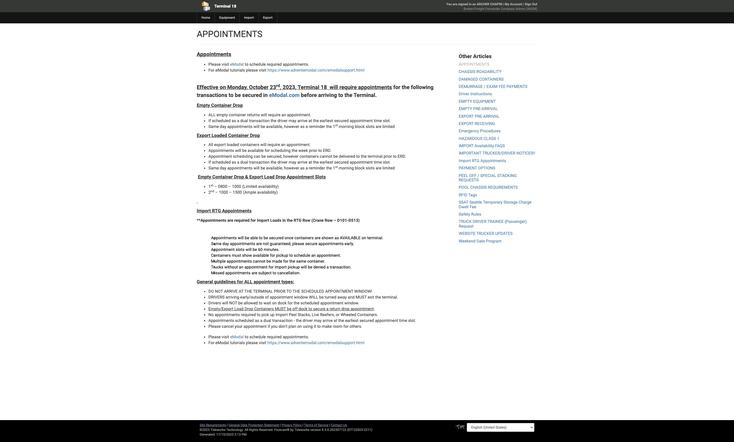 Task type: locate. For each thing, give the bounding box(es) containing it.
appointment inside all export loaded containers will require an appointment. appointments will be available for scheduling the week prior to erd. appointment scheduling can be secured, however containers cannot be delivered to the terminal prior to erd. if scheduled as a dual transaction the driver may arrive at the earliest secured appointment time slot. same day appointments will be available, however as a reminder the 1 st morning block slots are limited
[[208, 154, 232, 159]]

for up import
[[283, 259, 288, 264]]

visit down pick
[[259, 341, 266, 345]]

1 vertical spatial empty
[[459, 106, 472, 111]]

2 vertical spatial export
[[249, 174, 263, 180]]

appointment. inside all export loaded containers will require an appointment. appointments will be available for scheduling the week prior to erd. appointment scheduling can be secured, however containers cannot be delivered to the terminal prior to erd. if scheduled as a dual transaction the driver may arrive at the earliest secured appointment time slot. same day appointments will be available, however as a reminder the 1 st morning block slots are limited
[[287, 142, 311, 147]]

a down container
[[237, 118, 239, 123]]

0 horizontal spatial appointments
[[197, 29, 262, 39]]

terminal left 18 at top left
[[214, 4, 231, 8]]

import inside do not arrive at the terminal prior to the scheduled appointment window! drivers arriving early/outside of appointment window will be turned away and must exit the terminal. drivers will not be allowed to wait on dock for the scheduled appointment window. empty/export load drop containers must be off dock to secure a return drop appointment . no appointments required to pick up import peel stacks, live reefers, or wheeled containers. appointments scheduled as a dual transaction - the driver may arrive at the earliest secured appointment time slot. please cancel your appointment if you don't plan on using it to make room for others.
[[276, 312, 288, 317]]

will up emodal.com before arriving to the terminal. on the top of page
[[330, 84, 338, 91]]

will inside effective on monday, october 23 rd , 2023, terminal 18  will require appointments
[[330, 84, 338, 91]]

general
[[197, 279, 213, 285], [229, 424, 240, 427]]

arrive down reefers,
[[323, 318, 333, 323]]

2 vertical spatial earliest
[[345, 318, 359, 323]]

appointment up multiple
[[211, 247, 235, 252]]

import rtg appointments link
[[459, 158, 506, 163]]

arrival up receiving
[[483, 114, 500, 119]]

1 vertical spatial earliest
[[320, 160, 333, 165]]

appointment. up container. on the bottom left of page
[[317, 253, 341, 258]]

schedule for 2nd emodal link from the top of the page
[[249, 335, 266, 339]]

erd. right week
[[323, 148, 331, 153]]

as right shown
[[335, 236, 339, 240]]

1 horizontal spatial 1000
[[232, 184, 241, 189]]

appointments up chassis roadability link
[[459, 62, 489, 67]]

2 please visit emodal to schedule required appointments. for emodal tutorials please visit https://www.adventemodal.com/emodalsupport.html from the top
[[208, 335, 364, 345]]

storage
[[504, 200, 518, 205]]

containers right once
[[295, 236, 314, 240]]

-
[[294, 318, 295, 323]]

containers up can
[[240, 142, 259, 147]]

1 reminder from the top
[[309, 124, 325, 129]]

same up loaded
[[208, 124, 219, 129]]

same inside all empty container returns will require an appointment. if scheduled as a dual transaction the driver may arrive at the earliest secured appointment time slot. same day appointments will be available, however as a reminder the 1 st morning block slots are limited
[[208, 124, 219, 129]]

temporary
[[483, 200, 503, 205]]

all inside all empty container returns will require an appointment. if scheduled as a dual transaction the driver may arrive at the earliest secured appointment time slot. same day appointments will be available, however as a reminder the 1 st morning block slots are limited
[[208, 112, 216, 117]]

secure inside do not arrive at the terminal prior to the scheduled appointment window! drivers arriving early/outside of appointment window will be turned away and must exit the terminal. drivers will not be allowed to wait on dock for the scheduled appointment window. empty/export load drop containers must be off dock to secure a return drop appointment . no appointments required to pick up import peel stacks, live reefers, or wheeled containers. appointments scheduled as a dual transaction - the driver may arrive at the earliest secured appointment time slot. please cancel your appointment if you don't plan on using it to make room for others.
[[313, 307, 325, 311]]

not
[[263, 241, 269, 246]]

st
[[335, 123, 338, 127], [335, 165, 338, 169], [211, 184, 213, 187]]

1 the from the left
[[245, 289, 252, 294]]

trainee
[[487, 219, 504, 224]]

0 vertical spatial require
[[339, 84, 357, 91]]

export
[[214, 142, 226, 147]]

containers
[[211, 253, 231, 258], [254, 307, 274, 311]]

appointments. up effective on monday, october 23 rd , 2023, terminal 18  will require appointments
[[283, 62, 309, 67]]

will up empty container drop & export load drop appointment slots
[[254, 166, 260, 171]]

site
[[200, 424, 205, 427]]

0 vertical spatial may
[[289, 118, 296, 123]]

1 inside all export loaded containers will require an appointment. appointments will be available for scheduling the week prior to erd. appointment scheduling can be secured, however containers cannot be delivered to the terminal prior to erd. if scheduled as a dual transaction the driver may arrive at the earliest secured appointment time slot. same day appointments will be available, however as a reminder the 1 st morning block slots are limited
[[333, 166, 335, 171]]

export pre-arrival link
[[459, 114, 500, 119]]

1 vertical spatial please visit emodal to schedule required appointments. for emodal tutorials please visit https://www.adventemodal.com/emodalsupport.html
[[208, 335, 364, 345]]

be inside all empty container returns will require an appointment. if scheduled as a dual transaction the driver may arrive at the earliest secured appointment time slot. same day appointments will be available, however as a reminder the 1 st morning block slots are limited
[[261, 124, 265, 129]]

prior
[[274, 289, 285, 294]]

require for appointment
[[268, 112, 281, 117]]

are inside all export loaded containers will require an appointment. appointments will be available for scheduling the week prior to erd. appointment scheduling can be secured, however containers cannot be delivered to the terminal prior to erd. if scheduled as a dual transaction the driver may arrive at the earliest secured appointment time slot. same day appointments will be available, however as a reminder the 1 st morning block slots are limited
[[376, 166, 381, 171]]

prior right the terminal
[[384, 154, 392, 159]]

– left d101-
[[334, 218, 336, 223]]

1 vertical spatial general
[[229, 424, 240, 427]]

please visit emodal to schedule required appointments. for emodal tutorials please visit https://www.adventemodal.com/emodalsupport.html down "don't"
[[208, 335, 364, 345]]

appointment up the containers.
[[351, 307, 374, 311]]

required
[[267, 62, 282, 67], [234, 218, 250, 223], [241, 312, 256, 317], [267, 335, 282, 339]]

1 vertical spatial cannot
[[253, 259, 266, 264]]

all left empty
[[208, 112, 216, 117]]

room
[[333, 324, 342, 329]]

tutorials down "your"
[[230, 341, 245, 345]]

slots inside all empty container returns will require an appointment. if scheduled as a dual transaction the driver may arrive at the earliest secured appointment time slot. same day appointments will be available, however as a reminder the 1 st morning block slots are limited
[[366, 124, 375, 129]]

available
[[248, 148, 264, 153], [253, 253, 269, 258]]

following
[[411, 84, 434, 91]]

1 vertical spatial export
[[197, 133, 210, 138]]

however inside all empty container returns will require an appointment. if scheduled as a dual transaction the driver may arrive at the earliest secured appointment time slot. same day appointments will be available, however as a reminder the 1 st morning block slots are limited
[[284, 124, 299, 129]]

appointments
[[358, 84, 392, 91], [227, 124, 253, 129], [227, 166, 253, 171], [230, 241, 255, 246], [318, 241, 344, 246], [227, 259, 252, 264], [225, 271, 251, 275], [215, 312, 240, 317]]

appointment down terminal.
[[350, 118, 373, 123]]

a inside 'appointments will be able to be secured once containers are shown as available on terminal. same day appointments are not guaranteed, please secure appointments early. appointment slots will be 60 minutes. containers must show available for pickup to schedule an appointment. multiple appointments cannot be made for the same container. trucks without an appointment for import pickup will be denied a transaction. missed appointments are subject to cancellation.'
[[327, 265, 329, 270]]

schedule for second emodal link from the bottom of the page
[[249, 62, 266, 67]]

driver
[[459, 92, 469, 96]]

0 vertical spatial https://www.adventemodal.com/emodalsupport.html
[[267, 68, 364, 72]]

2 vertical spatial appointment
[[211, 247, 235, 252]]

slots inside all export loaded containers will require an appointment. appointments will be available for scheduling the week prior to erd. appointment scheduling can be secured, however containers cannot be delivered to the terminal prior to erd. if scheduled as a dual transaction the driver may arrive at the earliest secured appointment time slot. same day appointments will be available, however as a reminder the 1 st morning block slots are limited
[[366, 166, 375, 171]]

1 horizontal spatial the
[[293, 289, 300, 294]]

containers up multiple
[[211, 253, 231, 258]]

in inside for the following transactions to be secured in
[[263, 92, 268, 99]]

2 available, from the top
[[266, 166, 283, 171]]

https://www.adventemodal.com/emodalsupport.html link for 2nd emodal link from the top of the page
[[267, 341, 364, 345]]

appointments inside all empty container returns will require an appointment. if scheduled as a dual transaction the driver may arrive at the earliest secured appointment time slot. same day appointments will be available, however as a reminder the 1 st morning block slots are limited
[[227, 124, 253, 129]]

block inside all empty container returns will require an appointment. if scheduled as a dual transaction the driver may arrive at the earliest secured appointment time slot. same day appointments will be available, however as a reminder the 1 st morning block slots are limited
[[355, 124, 365, 129]]

if down empty container drop
[[208, 118, 211, 123]]

driver down "secured,"
[[277, 160, 288, 165]]

0 vertical spatial export
[[459, 114, 474, 119]]

1 vertical spatial dual
[[240, 160, 248, 165]]

made
[[272, 259, 282, 264]]

general inside site requirements | general data protection statement | privacy policy | terms of service | contact us ©2023 tideworks technology. all rights reserved. forecast® by tideworks version 9.5.0.202307122 (07122023-2211) generated: 17/10/2023 2:13 pm
[[229, 424, 240, 427]]

transaction inside do not arrive at the terminal prior to the scheduled appointment window! drivers arriving early/outside of appointment window will be turned away and must exit the terminal. drivers will not be allowed to wait on dock for the scheduled appointment window. empty/export load drop containers must be off dock to secure a return drop appointment . no appointments required to pick up import peel stacks, live reefers, or wheeled containers. appointments scheduled as a dual transaction - the driver may arrive at the earliest secured appointment time slot. please cancel your appointment if you don't plan on using it to make room for others.
[[272, 318, 293, 323]]

arrive inside do not arrive at the terminal prior to the scheduled appointment window! drivers arriving early/outside of appointment window will be turned away and must exit the terminal. drivers will not be allowed to wait on dock for the scheduled appointment window. empty/export load drop containers must be off dock to secure a return drop appointment . no appointments required to pick up import peel stacks, live reefers, or wheeled containers. appointments scheduled as a dual transaction - the driver may arrive at the earliest secured appointment time slot. please cancel your appointment if you don't plan on using it to make room for others.
[[323, 318, 333, 323]]

guaranteed,
[[270, 241, 291, 246]]

available inside all export loaded containers will require an appointment. appointments will be available for scheduling the week prior to erd. appointment scheduling can be secured, however containers cannot be delivered to the terminal prior to erd. if scheduled as a dual transaction the driver may arrive at the earliest secured appointment time slot. same day appointments will be available, however as a reminder the 1 st morning block slots are limited
[[248, 148, 264, 153]]

https://www.adventemodal.com/emodalsupport.html link down it
[[267, 341, 364, 345]]

0 vertical spatial same
[[208, 124, 219, 129]]

1 vertical spatial available,
[[266, 166, 283, 171]]

appointments up &
[[227, 166, 253, 171]]

require up terminal.
[[339, 84, 357, 91]]

require for be
[[267, 142, 280, 147]]

2 appointments. from the top
[[283, 335, 309, 339]]

appointments inside do not arrive at the terminal prior to the scheduled appointment window! drivers arriving early/outside of appointment window will be turned away and must exit the terminal. drivers will not be allowed to wait on dock for the scheduled appointment window. empty/export load drop containers must be off dock to secure a return drop appointment . no appointments required to pick up import peel stacks, live reefers, or wheeled containers. appointments scheduled as a dual transaction - the driver may arrive at the earliest secured appointment time slot. please cancel your appointment if you don't plan on using it to make room for others.
[[208, 318, 234, 323]]

transaction inside all export loaded containers will require an appointment. appointments will be available for scheduling the week prior to erd. appointment scheduling can be secured, however containers cannot be delivered to the terminal prior to erd. if scheduled as a dual transaction the driver may arrive at the earliest secured appointment time slot. same day appointments will be available, however as a reminder the 1 st morning block slots are limited
[[249, 160, 270, 165]]

1 horizontal spatial all
[[245, 428, 248, 432]]

same
[[296, 259, 306, 264]]

early.
[[345, 241, 354, 246]]

peel off / special stacking requests link
[[459, 173, 517, 182]]

at inside all export loaded containers will require an appointment. appointments will be available for scheduling the week prior to erd. appointment scheduling can be secured, however containers cannot be delivered to the terminal prior to erd. if scheduled as a dual transaction the driver may arrive at the earliest secured appointment time slot. same day appointments will be available, however as a reminder the 1 st morning block slots are limited
[[309, 160, 312, 165]]

st inside 1 st – 0800 – 1000 (limited availability) 2 nd – 1000 – 1500 (ample availability)
[[211, 184, 213, 187]]

0 vertical spatial available,
[[266, 124, 283, 129]]

transaction
[[249, 118, 270, 123], [249, 160, 270, 165], [272, 318, 293, 323]]

1 for from the top
[[208, 68, 214, 72]]

2 emodal link from the top
[[230, 335, 244, 339]]

morning inside all empty container returns will require an appointment. if scheduled as a dual transaction the driver may arrive at the earliest secured appointment time slot. same day appointments will be available, however as a reminder the 1 st morning block slots are limited
[[339, 124, 354, 129]]

transaction inside all empty container returns will require an appointment. if scheduled as a dual transaction the driver may arrive at the earliest secured appointment time slot. same day appointments will be available, however as a reminder the 1 st morning block slots are limited
[[249, 118, 270, 123]]

rd
[[276, 83, 280, 88]]

no
[[208, 312, 214, 317]]

an inside all empty container returns will require an appointment. if scheduled as a dual transaction the driver may arrive at the earliest secured appointment time slot. same day appointments will be available, however as a reminder the 1 st morning block slots are limited
[[282, 112, 286, 117]]

secure inside 'appointments will be able to be secured once containers are shown as available on terminal. same day appointments are not guaranteed, please secure appointments early. appointment slots will be 60 minutes. containers must show available for pickup to schedule an appointment. multiple appointments cannot be made for the same container. trucks without an appointment for import pickup will be denied a transaction. missed appointments are subject to cancellation.'
[[305, 241, 317, 246]]

a right denied
[[327, 265, 329, 270]]

arrive down before
[[297, 118, 308, 123]]

1 horizontal spatial load
[[264, 174, 275, 180]]

appointment
[[350, 118, 373, 123], [350, 160, 373, 165], [244, 265, 268, 270], [254, 279, 280, 285], [270, 295, 293, 300], [320, 301, 343, 305], [351, 307, 374, 311], [375, 318, 398, 323], [244, 324, 267, 329]]

2 for from the top
[[208, 341, 214, 345]]

emodal link up monday,
[[230, 62, 244, 67]]

1 please from the top
[[208, 62, 221, 67]]

day up loaded
[[220, 124, 226, 129]]

1500
[[233, 190, 242, 195]]

2 block from the top
[[355, 166, 365, 171]]

terminal. right available
[[367, 236, 383, 240]]

for
[[393, 84, 400, 91], [265, 148, 270, 153], [251, 218, 256, 223], [270, 253, 275, 258], [283, 259, 288, 264], [269, 265, 274, 270], [237, 279, 243, 285], [288, 301, 293, 305], [343, 324, 349, 329]]

without
[[224, 265, 238, 270]]

0 vertical spatial in
[[469, 2, 472, 6]]

require
[[339, 84, 357, 91], [268, 112, 281, 117], [267, 142, 280, 147]]

for inside for the following transactions to be secured in
[[393, 84, 400, 91]]

arrive down week
[[297, 160, 308, 165]]

if
[[208, 118, 211, 123], [208, 160, 211, 165]]

general guidelines for all appointment types:
[[197, 279, 294, 285]]

available up can
[[248, 148, 264, 153]]

https://www.adventemodal.com/emodalsupport.html down it
[[267, 341, 364, 345]]

in inside you are signed in as archer chapin | my account | sign out broker/freight forwarder company admin (58204)
[[469, 2, 472, 6]]

signed
[[458, 2, 468, 6]]

empty container drop & export load drop appointment slots
[[198, 174, 326, 180]]

1 vertical spatial day
[[220, 166, 226, 171]]

import inside other articles appointments chassis roadability damaged containers demurrage / exam fee payments driver instructions empty equipment empty pre-arrival export pre-arrival export receiving emergency procedures hazardous class 1 import availability faqs important trucker/driver notices!! import rtg appointments payment options peel off / special stacking requests pool chassis requirements rfid tags ssat seattle temporary storage charge dwell fee safety rules truck driver trainee (passenger) request website trucker updates weekend gate program
[[459, 158, 471, 163]]

containers inside 'appointments will be able to be secured once containers are shown as available on terminal. same day appointments are not guaranteed, please secure appointments early. appointment slots will be 60 minutes. containers must show available for pickup to schedule an appointment. multiple appointments cannot be made for the same container. trucks without an appointment for import pickup will be denied a transaction. missed appointments are subject to cancellation.'
[[295, 236, 314, 240]]

emodal link
[[230, 62, 244, 67], [230, 335, 244, 339]]

1 vertical spatial tutorials
[[230, 341, 245, 345]]

1 block from the top
[[355, 124, 365, 129]]

required up rd
[[267, 62, 282, 67]]

please
[[208, 62, 221, 67], [208, 324, 221, 329], [208, 335, 221, 339]]

same up 0800
[[208, 166, 219, 171]]

0 horizontal spatial the
[[245, 289, 252, 294]]

https://www.adventemodal.com/emodalsupport.html for https://www.adventemodal.com/emodalsupport.html link for 2nd emodal link from the top of the page
[[267, 341, 364, 345]]

requirements
[[206, 424, 226, 427]]

stacks,
[[298, 312, 311, 317]]

secure up container. on the bottom left of page
[[305, 241, 317, 246]]

2 vertical spatial appointment.
[[317, 253, 341, 258]]

if inside all export loaded containers will require an appointment. appointments will be available for scheduling the week prior to erd. appointment scheduling can be secured, however containers cannot be delivered to the terminal prior to erd. if scheduled as a dual transaction the driver may arrive at the earliest secured appointment time slot. same day appointments will be available, however as a reminder the 1 st morning block slots are limited
[[208, 160, 211, 165]]

as inside you are signed in as archer chapin | my account | sign out broker/freight forwarder company admin (58204)
[[472, 2, 476, 6]]

allowed
[[244, 301, 258, 305]]

1 horizontal spatial not
[[229, 301, 237, 305]]

/ left the "exam"
[[484, 84, 486, 89]]

dual up &
[[240, 160, 248, 165]]

1 horizontal spatial general
[[229, 424, 240, 427]]

as up broker/freight
[[472, 2, 476, 6]]

1 vertical spatial rtg
[[212, 208, 221, 214]]

secured inside all export loaded containers will require an appointment. appointments will be available for scheduling the week prior to erd. appointment scheduling can be secured, however containers cannot be delivered to the terminal prior to erd. if scheduled as a dual transaction the driver may arrive at the earliest secured appointment time slot. same day appointments will be available, however as a reminder the 1 st morning block slots are limited
[[334, 160, 349, 165]]

0 vertical spatial please
[[208, 62, 221, 67]]

driver
[[277, 118, 288, 123], [277, 160, 288, 165], [303, 318, 313, 323]]

terminal inside effective on monday, october 23 rd , 2023, terminal 18  will require appointments
[[298, 84, 319, 91]]

the
[[402, 84, 410, 91], [345, 92, 352, 99], [271, 118, 276, 123], [313, 118, 319, 123], [326, 124, 332, 129], [292, 148, 297, 153], [361, 154, 367, 159], [271, 160, 276, 165], [313, 160, 319, 165], [326, 166, 332, 171], [287, 218, 293, 223], [289, 259, 295, 264], [375, 295, 381, 300], [294, 301, 300, 305], [296, 318, 302, 323], [338, 318, 344, 323]]

driver
[[473, 219, 486, 224]]

1 horizontal spatial must
[[356, 295, 367, 300]]

2 limited from the top
[[382, 166, 395, 171]]

1 tutorials from the top
[[230, 68, 245, 72]]

day up multiple
[[223, 241, 229, 246]]

up
[[270, 312, 275, 317]]

day inside all export loaded containers will require an appointment. appointments will be available for scheduling the week prior to erd. appointment scheduling can be secured, however containers cannot be delivered to the terminal prior to erd. if scheduled as a dual transaction the driver may arrive at the earliest secured appointment time slot. same day appointments will be available, however as a reminder the 1 st morning block slots are limited
[[220, 166, 226, 171]]

0 vertical spatial please visit emodal to schedule required appointments. for emodal tutorials please visit https://www.adventemodal.com/emodalsupport.html
[[208, 62, 364, 72]]

0 horizontal spatial must
[[275, 307, 286, 311]]

the right to
[[293, 289, 300, 294]]

0 vertical spatial empty
[[459, 99, 472, 104]]

1 horizontal spatial containers
[[254, 307, 274, 311]]

early/outside
[[240, 295, 264, 300]]

1 vertical spatial however
[[283, 154, 299, 159]]

week
[[298, 148, 308, 153]]

dock down prior
[[278, 301, 287, 305]]

0 horizontal spatial cannot
[[253, 259, 266, 264]]

1 vertical spatial dock
[[299, 307, 308, 311]]

1 vertical spatial 1000
[[219, 190, 228, 195]]

scheduling left can
[[233, 154, 253, 159]]

3 please from the top
[[208, 335, 221, 339]]

https://www.adventemodal.com/emodalsupport.html for second emodal link from the bottom of the page's https://www.adventemodal.com/emodalsupport.html link
[[267, 68, 364, 72]]

1 https://www.adventemodal.com/emodalsupport.html link from the top
[[267, 68, 364, 72]]

scheduled down the export
[[212, 160, 231, 165]]

driver inside all empty container returns will require an appointment. if scheduled as a dual transaction the driver may arrive at the earliest secured appointment time slot. same day appointments will be available, however as a reminder the 1 st morning block slots are limited
[[277, 118, 288, 123]]

will down same
[[301, 265, 307, 270]]

empty down 'driver'
[[459, 99, 472, 104]]

arriving right before
[[318, 92, 337, 99]]

0 vertical spatial appointment
[[208, 154, 232, 159]]

loaded
[[227, 142, 239, 147]]

will up the empty/export
[[222, 301, 228, 305]]

appointments down equipment link
[[197, 29, 262, 39]]

0 vertical spatial chassis
[[459, 69, 475, 74]]

0 vertical spatial for
[[208, 68, 214, 72]]

must
[[356, 295, 367, 300], [275, 307, 286, 311]]

visit up the october
[[259, 68, 266, 72]]

to inside for the following transactions to be secured in
[[229, 92, 234, 99]]

please inside 'appointments will be able to be secured once containers are shown as available on terminal. same day appointments are not guaranteed, please secure appointments early. appointment slots will be 60 minutes. containers must show available for pickup to schedule an appointment. multiple appointments cannot be made for the same container. trucks without an appointment for import pickup will be denied a transaction. missed appointments are subject to cancellation.'
[[292, 241, 304, 246]]

row
[[303, 218, 310, 223], [325, 218, 333, 223]]

emodal link down "your"
[[230, 335, 244, 339]]

export for export
[[263, 16, 273, 20]]

rtg
[[472, 158, 480, 163], [212, 208, 221, 214], [294, 218, 301, 223]]

please inside do not arrive at the terminal prior to the scheduled appointment window! drivers arriving early/outside of appointment window will be turned away and must exit the terminal. drivers will not be allowed to wait on dock for the scheduled appointment window. empty/export load drop containers must be off dock to secure a return drop appointment . no appointments required to pick up import peel stacks, live reefers, or wheeled containers. appointments scheduled as a dual transaction - the driver may arrive at the earliest secured appointment time slot. please cancel your appointment if you don't plan on using it to make room for others.
[[208, 324, 221, 329]]

0 vertical spatial cannot
[[320, 154, 332, 159]]

appointments down container
[[227, 124, 253, 129]]

1 vertical spatial limited
[[382, 166, 395, 171]]

0 vertical spatial emodal link
[[230, 62, 244, 67]]

1 vertical spatial of
[[314, 424, 317, 427]]

60
[[258, 247, 263, 252]]

0 vertical spatial slots
[[366, 124, 375, 129]]

import up payment
[[459, 158, 471, 163]]

scheduled inside all export loaded containers will require an appointment. appointments will be available for scheduling the week prior to erd. appointment scheduling can be secured, however containers cannot be delivered to the terminal prior to erd. if scheduled as a dual transaction the driver may arrive at the earliest secured appointment time slot. same day appointments will be available, however as a reminder the 1 st morning block slots are limited
[[212, 160, 231, 165]]

0 horizontal spatial rtg
[[212, 208, 221, 214]]

require inside all empty container returns will require an appointment. if scheduled as a dual transaction the driver may arrive at the earliest secured appointment time slot. same day appointments will be available, however as a reminder the 1 st morning block slots are limited
[[268, 112, 281, 117]]

1 vertical spatial appointments
[[459, 62, 489, 67]]

2 https://www.adventemodal.com/emodalsupport.html from the top
[[267, 341, 364, 345]]

scheduled inside all empty container returns will require an appointment. if scheduled as a dual transaction the driver may arrive at the earliest secured appointment time slot. same day appointments will be available, however as a reminder the 1 st morning block slots are limited
[[212, 118, 231, 123]]

export
[[263, 16, 273, 20], [197, 133, 210, 138], [249, 174, 263, 180]]

as down container
[[232, 118, 236, 123]]

1 limited from the top
[[382, 124, 395, 129]]

export loaded container drop
[[197, 133, 260, 138]]

1 vertical spatial emodal link
[[230, 335, 244, 339]]

cannot left the delivered
[[320, 154, 332, 159]]

1 https://www.adventemodal.com/emodalsupport.html from the top
[[267, 68, 364, 72]]

general up technology.
[[229, 424, 240, 427]]

on inside effective on monday, october 23 rd , 2023, terminal 18  will require appointments
[[220, 84, 226, 91]]

all left the export
[[208, 142, 213, 147]]

1 vertical spatial block
[[355, 166, 365, 171]]

driver inside all export loaded containers will require an appointment. appointments will be available for scheduling the week prior to erd. appointment scheduling can be secured, however containers cannot be delivered to the terminal prior to erd. if scheduled as a dual transaction the driver may arrive at the earliest secured appointment time slot. same day appointments will be available, however as a reminder the 1 st morning block slots are limited
[[277, 160, 288, 165]]

secured inside 'appointments will be able to be secured once containers are shown as available on terminal. same day appointments are not guaranteed, please secure appointments early. appointment slots will be 60 minutes. containers must show available for pickup to schedule an appointment. multiple appointments cannot be made for the same container. trucks without an appointment for import pickup will be denied a transaction. missed appointments are subject to cancellation.'
[[269, 236, 284, 240]]

stacking
[[497, 173, 517, 178]]

1 available, from the top
[[266, 124, 283, 129]]

2 vertical spatial container
[[212, 174, 233, 180]]

0 vertical spatial https://www.adventemodal.com/emodalsupport.html link
[[267, 68, 364, 72]]

as down the allowed
[[255, 318, 259, 323]]

secured inside do not arrive at the terminal prior to the scheduled appointment window! drivers arriving early/outside of appointment window will be turned away and must exit the terminal. drivers will not be allowed to wait on dock for the scheduled appointment window. empty/export load drop containers must be off dock to secure a return drop appointment . no appointments required to pick up import peel stacks, live reefers, or wheeled containers. appointments scheduled as a dual transaction - the driver may arrive at the earliest secured appointment time slot. please cancel your appointment if you don't plan on using it to make room for others.
[[360, 318, 374, 323]]

1 export from the top
[[459, 114, 474, 119]]

on up the transactions
[[220, 84, 226, 91]]

monday,
[[227, 84, 248, 91]]

0 horizontal spatial arriving
[[226, 295, 239, 300]]

schedule inside 'appointments will be able to be secured once containers are shown as available on terminal. same day appointments are not guaranteed, please secure appointments early. appointment slots will be 60 minutes. containers must show available for pickup to schedule an appointment. multiple appointments cannot be made for the same container. trucks without an appointment for import pickup will be denied a transaction. missed appointments are subject to cancellation.'
[[294, 253, 310, 258]]

of up wait
[[265, 295, 269, 300]]

1 vertical spatial require
[[268, 112, 281, 117]]

as up week
[[300, 124, 305, 129]]

empty for empty container drop & export load drop appointment slots
[[198, 174, 211, 180]]

2 horizontal spatial rtg
[[472, 158, 480, 163]]

1 vertical spatial driver
[[277, 160, 288, 165]]

2 export from the top
[[459, 121, 474, 126]]

2 vertical spatial dual
[[263, 318, 271, 323]]

may inside all empty container returns will require an appointment. if scheduled as a dual transaction the driver may arrive at the earliest secured appointment time slot. same day appointments will be available, however as a reminder the 1 st morning block slots are limited
[[289, 118, 296, 123]]

2 please from the top
[[208, 324, 221, 329]]

export receiving link
[[459, 121, 495, 126]]

0 vertical spatial arrival
[[482, 106, 498, 111]]

dual down container
[[240, 118, 248, 123]]

1 row from the left
[[303, 218, 310, 223]]

appointments inside 'appointments will be able to be secured once containers are shown as available on terminal. same day appointments are not guaranteed, please secure appointments early. appointment slots will be 60 minutes. containers must show available for pickup to schedule an appointment. multiple appointments cannot be made for the same container. trucks without an appointment for import pickup will be denied a transaction. missed appointments are subject to cancellation.'
[[211, 236, 237, 240]]

may inside do not arrive at the terminal prior to the scheduled appointment window! drivers arriving early/outside of appointment window will be turned away and must exit the terminal. drivers will not be allowed to wait on dock for the scheduled appointment window. empty/export load drop containers must be off dock to secure a return drop appointment . no appointments required to pick up import peel stacks, live reefers, or wheeled containers. appointments scheduled as a dual transaction - the driver may arrive at the earliest secured appointment time slot. please cancel your appointment if you don't plan on using it to make room for others.
[[314, 318, 322, 323]]

out
[[532, 2, 537, 6]]

0 vertical spatial however
[[284, 124, 299, 129]]

appointment. inside 'appointments will be able to be secured once containers are shown as available on terminal. same day appointments are not guaranteed, please secure appointments early. appointment slots will be 60 minutes. containers must show available for pickup to schedule an appointment. multiple appointments cannot be made for the same container. trucks without an appointment for import pickup will be denied a transaction. missed appointments are subject to cancellation.'
[[317, 253, 341, 258]]

0 vertical spatial scheduling
[[271, 148, 291, 153]]

requirements
[[488, 185, 518, 190]]

live
[[312, 312, 319, 317]]

for down 'no'
[[208, 341, 214, 345]]

2 vertical spatial require
[[267, 142, 280, 147]]

1 vertical spatial arrive
[[297, 160, 308, 165]]

slot. inside all empty container returns will require an appointment. if scheduled as a dual transaction the driver may arrive at the earliest secured appointment time slot. same day appointments will be available, however as a reminder the 1 st morning block slots are limited
[[383, 118, 391, 123]]

1 vertical spatial all
[[245, 428, 248, 432]]

0 vertical spatial /
[[484, 84, 486, 89]]

container for empty container drop & export load drop appointment slots
[[212, 174, 233, 180]]

limited inside all empty container returns will require an appointment. if scheduled as a dual transaction the driver may arrive at the earliest secured appointment time slot. same day appointments will be available, however as a reminder the 1 st morning block slots are limited
[[382, 124, 395, 129]]

2 row from the left
[[325, 218, 333, 223]]

turned
[[325, 295, 336, 300]]

2 vertical spatial same
[[211, 241, 222, 246]]

will inside do not arrive at the terminal prior to the scheduled appointment window! drivers arriving early/outside of appointment window will be turned away and must exit the terminal. drivers will not be allowed to wait on dock for the scheduled appointment window. empty/export load drop containers must be off dock to secure a return drop appointment . no appointments required to pick up import peel stacks, live reefers, or wheeled containers. appointments scheduled as a dual transaction - the driver may arrive at the earliest secured appointment time slot. please cancel your appointment if you don't plan on using it to make room for others.
[[222, 301, 228, 305]]

block inside all export loaded containers will require an appointment. appointments will be available for scheduling the week prior to erd. appointment scheduling can be secured, however containers cannot be delivered to the terminal prior to erd. if scheduled as a dual transaction the driver may arrive at the earliest secured appointment time slot. same day appointments will be available, however as a reminder the 1 st morning block slots are limited
[[355, 166, 365, 171]]

my account link
[[505, 2, 522, 6]]

1 vertical spatial containers
[[254, 307, 274, 311]]

return
[[330, 307, 340, 311]]

1 inside all empty container returns will require an appointment. if scheduled as a dual transaction the driver may arrive at the earliest secured appointment time slot. same day appointments will be available, however as a reminder the 1 st morning block slots are limited
[[333, 124, 335, 129]]

cannot down 60
[[253, 259, 266, 264]]

website
[[459, 231, 476, 236]]

fee
[[499, 84, 506, 89]]

on right wait
[[272, 301, 277, 305]]

pick
[[262, 312, 269, 317]]

drop
[[341, 307, 350, 311]]

2 https://www.adventemodal.com/emodalsupport.html link from the top
[[267, 341, 364, 345]]

1 morning from the top
[[339, 124, 354, 129]]

2 reminder from the top
[[309, 166, 325, 171]]

appointment inside all export loaded containers will require an appointment. appointments will be available for scheduling the week prior to erd. appointment scheduling can be secured, however containers cannot be delivered to the terminal prior to erd. if scheduled as a dual transaction the driver may arrive at the earliest secured appointment time slot. same day appointments will be available, however as a reminder the 1 st morning block slots are limited
[[350, 160, 373, 165]]

2 horizontal spatial in
[[469, 2, 472, 6]]

0 vertical spatial appointments
[[197, 29, 262, 39]]

generated:
[[200, 433, 215, 437]]

container
[[211, 103, 232, 108], [228, 133, 249, 138], [212, 174, 233, 180]]

0 horizontal spatial of
[[265, 295, 269, 300]]

general data protection statement link
[[229, 424, 279, 427]]

multiple
[[211, 259, 226, 264]]

for up effective
[[208, 68, 214, 72]]

appointment. inside all empty container returns will require an appointment. if scheduled as a dual transaction the driver may arrive at the earliest secured appointment time slot. same day appointments will be available, however as a reminder the 1 st morning block slots are limited
[[287, 112, 311, 117]]

drop
[[233, 103, 243, 108], [250, 133, 260, 138], [234, 174, 244, 180], [276, 174, 286, 180], [245, 307, 253, 311]]

day inside all empty container returns will require an appointment. if scheduled as a dual transaction the driver may arrive at the earliest secured appointment time slot. same day appointments will be available, however as a reminder the 1 st morning block slots are limited
[[220, 124, 226, 129]]

for right room
[[343, 324, 349, 329]]

arrive
[[224, 289, 238, 294]]

1 vertical spatial terminal.
[[382, 295, 398, 300]]

0 vertical spatial containers
[[211, 253, 231, 258]]

shown
[[322, 236, 334, 240]]

1 vertical spatial appointments.
[[283, 335, 309, 339]]

in up broker/freight
[[469, 2, 472, 6]]

equipment
[[219, 16, 235, 20]]

payments
[[507, 84, 527, 89]]

0 horizontal spatial all
[[208, 142, 213, 147]]

st inside all empty container returns will require an appointment. if scheduled as a dual transaction the driver may arrive at the earliest secured appointment time slot. same day appointments will be available, however as a reminder the 1 st morning block slots are limited
[[335, 123, 338, 127]]

chassis
[[459, 69, 475, 74], [470, 185, 487, 190]]

it
[[314, 324, 316, 329]]

export up emergency
[[459, 121, 474, 126]]

load up "your"
[[234, 307, 244, 311]]

tutorials up monday,
[[230, 68, 245, 72]]

of inside do not arrive at the terminal prior to the scheduled appointment window! drivers arriving early/outside of appointment window will be turned away and must exit the terminal. drivers will not be allowed to wait on dock for the scheduled appointment window. empty/export load drop containers must be off dock to secure a return drop appointment . no appointments required to pick up import peel stacks, live reefers, or wheeled containers. appointments scheduled as a dual transaction - the driver may arrive at the earliest secured appointment time slot. please cancel your appointment if you don't plan on using it to make room for others.
[[265, 295, 269, 300]]

please for 2nd emodal link from the top of the page
[[208, 335, 221, 339]]

be
[[235, 92, 241, 99], [261, 124, 265, 129], [242, 148, 247, 153], [261, 154, 266, 159], [333, 154, 338, 159], [261, 166, 265, 171], [245, 236, 249, 240], [264, 236, 268, 240], [253, 247, 257, 252], [267, 259, 271, 264], [308, 265, 312, 270], [319, 295, 324, 300], [238, 301, 243, 305], [287, 307, 291, 311]]

1 vertical spatial terminal
[[298, 84, 319, 91]]

terminal 18 link
[[197, 0, 334, 12]]

/
[[484, 84, 486, 89], [478, 173, 479, 178]]

2 vertical spatial st
[[211, 184, 213, 187]]

0 vertical spatial terminal.
[[367, 236, 383, 240]]

2 vertical spatial at
[[334, 318, 337, 323]]

1 horizontal spatial all
[[244, 279, 252, 285]]

instructions
[[470, 92, 492, 96]]

1 vertical spatial reminder
[[309, 166, 325, 171]]

appointments up terminal.
[[358, 84, 392, 91]]

appointments inside other articles appointments chassis roadability damaged containers demurrage / exam fee payments driver instructions empty equipment empty pre-arrival export pre-arrival export receiving emergency procedures hazardous class 1 import availability faqs important trucker/driver notices!! import rtg appointments payment options peel off / special stacking requests pool chassis requirements rfid tags ssat seattle temporary storage charge dwell fee safety rules truck driver trainee (passenger) request website trucker updates weekend gate program
[[481, 158, 506, 163]]

1 if from the top
[[208, 118, 211, 123]]

earliest down wheeled
[[345, 318, 359, 323]]

in
[[469, 2, 472, 6], [263, 92, 268, 99], [282, 218, 286, 223]]

1 vertical spatial in
[[263, 92, 268, 99]]

will right returns at left
[[261, 112, 267, 117]]

2 vertical spatial slots
[[236, 247, 245, 252]]

0 vertical spatial earliest
[[320, 118, 333, 123]]

0 vertical spatial of
[[265, 295, 269, 300]]

chassis up tags
[[470, 185, 487, 190]]

2 empty from the top
[[459, 106, 472, 111]]

0 vertical spatial tutorials
[[230, 68, 245, 72]]

2 if from the top
[[208, 160, 211, 165]]

0 vertical spatial appointments.
[[283, 62, 309, 67]]

safety
[[459, 212, 470, 217]]

driver inside do not arrive at the terminal prior to the scheduled appointment window! drivers arriving early/outside of appointment window will be turned away and must exit the terminal. drivers will not be allowed to wait on dock for the scheduled appointment window. empty/export load drop containers must be off dock to secure a return drop appointment . no appointments required to pick up import peel stacks, live reefers, or wheeled containers. appointments scheduled as a dual transaction - the driver may arrive at the earliest secured appointment time slot. please cancel your appointment if you don't plan on using it to make room for others.
[[303, 318, 313, 323]]

reminder inside all export loaded containers will require an appointment. appointments will be available for scheduling the week prior to erd. appointment scheduling can be secured, however containers cannot be delivered to the terminal prior to erd. if scheduled as a dual transaction the driver may arrive at the earliest secured appointment time slot. same day appointments will be available, however as a reminder the 1 st morning block slots are limited
[[309, 166, 325, 171]]

2 morning from the top
[[339, 166, 354, 171]]

at inside do not arrive at the terminal prior to the scheduled appointment window! drivers arriving early/outside of appointment window will be turned away and must exit the terminal. drivers will not be allowed to wait on dock for the scheduled appointment window. empty/export load drop containers must be off dock to secure a return drop appointment . no appointments required to pick up import peel stacks, live reefers, or wheeled containers. appointments scheduled as a dual transaction - the driver may arrive at the earliest secured appointment time slot. please cancel your appointment if you don't plan on using it to make room for others.
[[334, 318, 337, 323]]

appointment. for prior
[[287, 142, 311, 147]]

1 vertical spatial please
[[208, 324, 221, 329]]

in right loads
[[282, 218, 286, 223]]

please
[[246, 68, 258, 72], [292, 241, 304, 246], [246, 341, 258, 345]]

empty pre-arrival link
[[459, 106, 498, 111]]

containers down week
[[300, 154, 319, 159]]



Task type: describe. For each thing, give the bounding box(es) containing it.
will down returns at left
[[254, 124, 260, 129]]

available inside 'appointments will be able to be secured once containers are shown as available on terminal. same day appointments are not guaranteed, please secure appointments early. appointment slots will be 60 minutes. containers must show available for pickup to schedule an appointment. multiple appointments cannot be made for the same container. trucks without an appointment for import pickup will be denied a transaction. missed appointments are subject to cancellation.'
[[253, 253, 269, 258]]

request
[[459, 224, 474, 229]]

1 horizontal spatial prior
[[384, 154, 392, 159]]

require inside effective on monday, october 23 rd , 2023, terminal 18  will require appointments
[[339, 84, 357, 91]]

for up able
[[251, 218, 256, 223]]

**appointments are required for import loads in the rtg row (crane row – d101-d513)
[[197, 218, 360, 223]]

are inside you are signed in as archer chapin | my account | sign out broker/freight forwarder company admin (58204)
[[453, 2, 457, 6]]

st inside all export loaded containers will require an appointment. appointments will be available for scheduling the week prior to erd. appointment scheduling can be secured, however containers cannot be delivered to the terminal prior to erd. if scheduled as a dual transaction the driver may arrive at the earliest secured appointment time slot. same day appointments will be available, however as a reminder the 1 st morning block slots are limited
[[335, 165, 338, 169]]

equipment
[[473, 99, 496, 104]]

(crane
[[311, 218, 324, 223]]

an right without
[[239, 265, 243, 270]]

1 horizontal spatial scheduling
[[271, 148, 291, 153]]

1 vertical spatial pre-
[[475, 114, 483, 119]]

import left loads
[[257, 218, 269, 223]]

as inside 'appointments will be able to be secured once containers are shown as available on terminal. same day appointments are not guaranteed, please secure appointments early. appointment slots will be 60 minutes. containers must show available for pickup to schedule an appointment. multiple appointments cannot be made for the same container. trucks without an appointment for import pickup will be denied a transaction. missed appointments are subject to cancellation.'
[[335, 236, 339, 240]]

policy
[[293, 424, 302, 427]]

appointments up show
[[230, 241, 255, 246]]

privacy
[[282, 424, 292, 427]]

of inside site requirements | general data protection statement | privacy policy | terms of service | contact us ©2023 tideworks technology. all rights reserved. forecast® by tideworks version 9.5.0.202307122 (07122023-2211) generated: 17/10/2023 2:13 pm
[[314, 424, 317, 427]]

limited inside all export loaded containers will require an appointment. appointments will be available for scheduling the week prior to erd. appointment scheduling can be secured, however containers cannot be delivered to the terminal prior to erd. if scheduled as a dual transaction the driver may arrive at the earliest secured appointment time slot. same day appointments will be available, however as a reminder the 1 st morning block slots are limited
[[382, 166, 395, 171]]

appointment left if
[[244, 324, 267, 329]]

appointment down prior
[[270, 295, 293, 300]]

0 vertical spatial arriving
[[318, 92, 337, 99]]

updates
[[495, 231, 513, 236]]

terminal inside terminal 18 link
[[214, 4, 231, 8]]

©2023 tideworks
[[200, 428, 226, 432]]

2 vertical spatial in
[[282, 218, 286, 223]]

1 vertical spatial must
[[275, 307, 286, 311]]

weekend gate program link
[[459, 239, 502, 243]]

| left 'my'
[[503, 2, 504, 6]]

emodal down "your"
[[230, 335, 244, 339]]

website trucker updates link
[[459, 231, 513, 236]]

d101-
[[337, 218, 349, 223]]

fee
[[470, 205, 476, 209]]

earliest inside all empty container returns will require an appointment. if scheduled as a dual transaction the driver may arrive at the earliest secured appointment time slot. same day appointments will be available, however as a reminder the 1 st morning block slots are limited
[[320, 118, 333, 123]]

2 vertical spatial however
[[284, 166, 299, 171]]

appointment. for may
[[287, 112, 311, 117]]

scheduled down will
[[301, 301, 319, 305]]

0 horizontal spatial scheduling
[[233, 154, 253, 159]]

the inside for the following transactions to be secured in
[[402, 84, 410, 91]]

appointment down the subject
[[254, 279, 280, 285]]

appointment
[[325, 289, 353, 294]]

import up **appointments on the left
[[197, 208, 211, 214]]

please for second emodal link from the bottom of the page
[[208, 62, 221, 67]]

emodal.com link
[[269, 92, 300, 99]]

all inside all export loaded containers will require an appointment. appointments will be available for scheduling the week prior to erd. appointment scheduling can be secured, however containers cannot be delivered to the terminal prior to erd. if scheduled as a dual transaction the driver may arrive at the earliest secured appointment time slot. same day appointments will be available, however as a reminder the 1 st morning block slots are limited
[[208, 142, 213, 147]]

be inside for the following transactions to be secured in
[[235, 92, 241, 99]]

1 vertical spatial all
[[244, 279, 252, 285]]

required inside do not arrive at the terminal prior to the scheduled appointment window! drivers arriving early/outside of appointment window will be turned away and must exit the terminal. drivers will not be allowed to wait on dock for the scheduled appointment window. empty/export load drop containers must be off dock to secure a return drop appointment . no appointments required to pick up import peel stacks, live reefers, or wheeled containers. appointments scheduled as a dual transaction - the driver may arrive at the earliest secured appointment time slot. please cancel your appointment if you don't plan on using it to make room for others.
[[241, 312, 256, 317]]

charge
[[519, 200, 532, 205]]

1 vertical spatial arrival
[[483, 114, 500, 119]]

day inside 'appointments will be able to be secured once containers are shown as available on terminal. same day appointments are not guaranteed, please secure appointments early. appointment slots will be 60 minutes. containers must show available for pickup to schedule an appointment. multiple appointments cannot be made for the same container. trucks without an appointment for import pickup will be denied a transaction. missed appointments are subject to cancellation.'
[[223, 241, 229, 246]]

0 horizontal spatial 1000
[[219, 190, 228, 195]]

https://www.adventemodal.com/emodalsupport.html link for second emodal link from the bottom of the page
[[267, 68, 364, 72]]

arrive inside all empty container returns will require an appointment. if scheduled as a dual transaction the driver may arrive at the earliest secured appointment time slot. same day appointments will be available, however as a reminder the 1 st morning block slots are limited
[[297, 118, 308, 123]]

1 emodal link from the top
[[230, 62, 244, 67]]

roadability
[[477, 69, 502, 74]]

subject
[[258, 271, 272, 275]]

1 vertical spatial container
[[228, 133, 249, 138]]

1 vertical spatial chassis
[[470, 185, 487, 190]]

at
[[239, 289, 244, 294]]

as inside do not arrive at the terminal prior to the scheduled appointment window! drivers arriving early/outside of appointment window will be turned away and must exit the terminal. drivers will not be allowed to wait on dock for the scheduled appointment window. empty/export load drop containers must be off dock to secure a return drop appointment . no appointments required to pick up import peel stacks, live reefers, or wheeled containers. appointments scheduled as a dual transaction - the driver may arrive at the earliest secured appointment time slot. please cancel your appointment if you don't plan on using it to make room for others.
[[255, 318, 259, 323]]

trucker
[[476, 231, 494, 236]]

appointment inside all empty container returns will require an appointment. if scheduled as a dual transaction the driver may arrive at the earliest secured appointment time slot. same day appointments will be available, however as a reminder the 1 st morning block slots are limited
[[350, 118, 373, 123]]

0 vertical spatial availability)
[[258, 184, 279, 189]]

2 vertical spatial rtg
[[294, 218, 301, 223]]

1 vertical spatial appointment
[[287, 174, 314, 180]]

make
[[322, 324, 332, 329]]

will down loaded
[[235, 148, 241, 153]]

1 empty from the top
[[459, 99, 472, 104]]

0 vertical spatial general
[[197, 279, 213, 285]]

visit up monday,
[[222, 62, 229, 67]]

0 horizontal spatial dock
[[278, 301, 287, 305]]

time inside all empty container returns will require an appointment. if scheduled as a dual transaction the driver may arrive at the earliest secured appointment time slot. same day appointments will be available, however as a reminder the 1 st morning block slots are limited
[[374, 118, 382, 123]]

to
[[286, 289, 292, 294]]

1 inside other articles appointments chassis roadability damaged containers demurrage / exam fee payments driver instructions empty equipment empty pre-arrival export pre-arrival export receiving emergency procedures hazardous class 1 import availability faqs important trucker/driver notices!! import rtg appointments payment options peel off / special stacking requests pool chassis requirements rfid tags ssat seattle temporary storage charge dwell fee safety rules truck driver trainee (passenger) request website trucker updates weekend gate program
[[497, 136, 499, 141]]

appointments down must
[[227, 259, 252, 264]]

for up off
[[288, 301, 293, 305]]

driver instructions link
[[459, 92, 492, 96]]

appointment down turned at the left of page
[[320, 301, 343, 305]]

same inside 'appointments will be able to be secured once containers are shown as available on terminal. same day appointments are not guaranteed, please secure appointments early. appointment slots will be 60 minutes. containers must show available for pickup to schedule an appointment. multiple appointments cannot be made for the same container. trucks without an appointment for import pickup will be denied a transaction. missed appointments are subject to cancellation.'
[[211, 241, 222, 246]]

required down you
[[267, 335, 282, 339]]

will up can
[[260, 142, 266, 147]]

appointments inside effective on monday, october 23 rd , 2023, terminal 18  will require appointments
[[358, 84, 392, 91]]

arriving inside do not arrive at the terminal prior to the scheduled appointment window! drivers arriving early/outside of appointment window will be turned away and must exit the terminal. drivers will not be allowed to wait on dock for the scheduled appointment window. empty/export load drop containers must be off dock to secure a return drop appointment . no appointments required to pick up import peel stacks, live reefers, or wheeled containers. appointments scheduled as a dual transaction - the driver may arrive at the earliest secured appointment time slot. please cancel your appointment if you don't plan on using it to make room for others.
[[226, 295, 239, 300]]

secured inside all empty container returns will require an appointment. if scheduled as a dual transaction the driver may arrive at the earliest secured appointment time slot. same day appointments will be available, however as a reminder the 1 st morning block slots are limited
[[334, 118, 349, 123]]

pool
[[459, 185, 469, 190]]

your
[[235, 324, 243, 329]]

technology.
[[226, 428, 244, 432]]

arrive inside all export loaded containers will require an appointment. appointments will be available for scheduling the week prior to erd. appointment scheduling can be secured, however containers cannot be delivered to the terminal prior to erd. if scheduled as a dual transaction the driver may arrive at the earliest secured appointment time slot. same day appointments will be available, however as a reminder the 1 st morning block slots are limited
[[297, 160, 308, 165]]

for down minutes.
[[270, 253, 275, 258]]

drop down returns at left
[[250, 133, 260, 138]]

load inside do not arrive at the terminal prior to the scheduled appointment window! drivers arriving early/outside of appointment window will be turned away and must exit the terminal. drivers will not be allowed to wait on dock for the scheduled appointment window. empty/export load drop containers must be off dock to secure a return drop appointment . no appointments required to pick up import peel stacks, live reefers, or wheeled containers. appointments scheduled as a dual transaction - the driver may arrive at the earliest secured appointment time slot. please cancel your appointment if you don't plan on using it to make room for others.
[[234, 307, 244, 311]]

9.5.0.202307122
[[322, 428, 346, 432]]

appointments inside all export loaded containers will require an appointment. appointments will be available for scheduling the week prior to erd. appointment scheduling can be secured, however containers cannot be delivered to the terminal prior to erd. if scheduled as a dual transaction the driver may arrive at the earliest secured appointment time slot. same day appointments will be available, however as a reminder the 1 st morning block slots are limited
[[227, 166, 253, 171]]

version
[[310, 428, 321, 432]]

for up the at
[[237, 279, 243, 285]]

emodal up monday,
[[230, 62, 244, 67]]

1 vertical spatial /
[[478, 173, 479, 178]]

time inside do not arrive at the terminal prior to the scheduled appointment window! drivers arriving early/outside of appointment window will be turned away and must exit the terminal. drivers will not be allowed to wait on dock for the scheduled appointment window. empty/export load drop containers must be off dock to secure a return drop appointment . no appointments required to pick up import peel stacks, live reefers, or wheeled containers. appointments scheduled as a dual transaction - the driver may arrive at the earliest secured appointment time slot. please cancel your appointment if you don't plan on using it to make room for others.
[[399, 318, 407, 323]]

(58204)
[[526, 7, 537, 11]]

scheduled up "your"
[[235, 318, 254, 323]]

broker/freight
[[464, 7, 485, 11]]

container for empty container drop
[[211, 103, 232, 108]]

archer
[[477, 2, 489, 6]]

0 vertical spatial containers
[[240, 142, 259, 147]]

cannot inside 'appointments will be able to be secured once containers are shown as available on terminal. same day appointments are not guaranteed, please secure appointments early. appointment slots will be 60 minutes. containers must show available for pickup to schedule an appointment. multiple appointments cannot be made for the same container. trucks without an appointment for import pickup will be denied a transaction. missed appointments are subject to cancellation.'
[[253, 259, 266, 264]]

2 tutorials from the top
[[230, 341, 245, 345]]

using
[[303, 324, 313, 329]]

0 vertical spatial load
[[264, 174, 275, 180]]

(passenger)
[[505, 219, 527, 224]]

rtg inside other articles appointments chassis roadability damaged containers demurrage / exam fee payments driver instructions empty equipment empty pre-arrival export pre-arrival export receiving emergency procedures hazardous class 1 import availability faqs important trucker/driver notices!! import rtg appointments payment options peel off / special stacking requests pool chassis requirements rfid tags ssat seattle temporary storage charge dwell fee safety rules truck driver trainee (passenger) request website trucker updates weekend gate program
[[472, 158, 480, 163]]

2 the from the left
[[293, 289, 300, 294]]

a down pick
[[260, 318, 262, 323]]

– left 0800
[[214, 184, 217, 189]]

will
[[309, 295, 318, 300]]

terminal
[[253, 289, 273, 294]]

a up reefers,
[[326, 307, 329, 311]]

1 horizontal spatial /
[[484, 84, 486, 89]]

&
[[245, 174, 248, 180]]

| up the tideworks
[[303, 424, 303, 427]]

truck driver trainee (passenger) request link
[[459, 219, 527, 229]]

a up week
[[306, 124, 308, 129]]

are inside all empty container returns will require an appointment. if scheduled as a dual transaction the driver may arrive at the earliest secured appointment time slot. same day appointments will be available, however as a reminder the 1 st morning block slots are limited
[[376, 124, 381, 129]]

missed
[[211, 271, 224, 275]]

appointments down without
[[225, 271, 251, 275]]

loads
[[270, 218, 281, 223]]

empty for empty container drop
[[197, 103, 210, 108]]

will up show
[[246, 247, 252, 252]]

equipment link
[[215, 12, 239, 23]]

tideworks
[[294, 428, 310, 432]]

away
[[337, 295, 347, 300]]

import link
[[239, 12, 258, 23]]

appointments inside do not arrive at the terminal prior to the scheduled appointment window! drivers arriving early/outside of appointment window will be turned away and must exit the terminal. drivers will not be allowed to wait on dock for the scheduled appointment window. empty/export load drop containers must be off dock to secure a return drop appointment . no appointments required to pick up import peel stacks, live reefers, or wheeled containers. appointments scheduled as a dual transaction - the driver may arrive at the earliest secured appointment time slot. please cancel your appointment if you don't plan on using it to make room for others.
[[215, 312, 240, 317]]

tags
[[468, 193, 477, 197]]

.
[[374, 307, 375, 311]]

visit down cancel
[[222, 335, 229, 339]]

time inside all export loaded containers will require an appointment. appointments will be available for scheduling the week prior to erd. appointment scheduling can be secured, however containers cannot be delivered to the terminal prior to erd. if scheduled as a dual transaction the driver may arrive at the earliest secured appointment time slot. same day appointments will be available, however as a reminder the 1 st morning block slots are limited
[[374, 160, 382, 165]]

0800
[[218, 184, 227, 189]]

chapin
[[490, 2, 502, 6]]

emodal.com
[[269, 92, 300, 99]]

container.
[[307, 259, 325, 264]]

gate
[[476, 239, 485, 243]]

1 inside 1 st – 0800 – 1000 (limited availability) 2 nd – 1000 – 1500 (ample availability)
[[208, 184, 211, 189]]

appointment inside 'appointments will be able to be secured once containers are shown as available on terminal. same day appointments are not guaranteed, please secure appointments early. appointment slots will be 60 minutes. containers must show available for pickup to schedule an appointment. multiple appointments cannot be made for the same container. trucks without an appointment for import pickup will be denied a transaction. missed appointments are subject to cancellation.'
[[211, 247, 235, 252]]

wheeled
[[341, 312, 356, 317]]

– right the nd
[[215, 190, 218, 195]]

earliest inside all export loaded containers will require an appointment. appointments will be available for scheduling the week prior to erd. appointment scheduling can be secured, however containers cannot be delivered to the terminal prior to erd. if scheduled as a dual transaction the driver may arrive at the earliest secured appointment time slot. same day appointments will be available, however as a reminder the 1 st morning block slots are limited
[[320, 160, 333, 165]]

terms of service link
[[304, 424, 329, 427]]

the inside 'appointments will be able to be secured once containers are shown as available on terminal. same day appointments are not guaranteed, please secure appointments early. appointment slots will be 60 minutes. containers must show available for pickup to schedule an appointment. multiple appointments cannot be made for the same container. trucks without an appointment for import pickup will be denied a transaction. missed appointments are subject to cancellation.'
[[289, 259, 295, 264]]

do
[[208, 289, 214, 294]]

cannot inside all export loaded containers will require an appointment. appointments will be available for scheduling the week prior to erd. appointment scheduling can be secured, however containers cannot be delivered to the terminal prior to erd. if scheduled as a dual transaction the driver may arrive at the earliest secured appointment time slot. same day appointments will be available, however as a reminder the 1 st morning block slots are limited
[[320, 154, 332, 159]]

if inside all empty container returns will require an appointment. if scheduled as a dual transaction the driver may arrive at the earliest secured appointment time slot. same day appointments will be available, however as a reminder the 1 st morning block slots are limited
[[208, 118, 211, 123]]

contact us link
[[331, 424, 347, 427]]

export for export loaded container drop
[[197, 133, 210, 138]]

weekend
[[459, 239, 475, 243]]

containers inside do not arrive at the terminal prior to the scheduled appointment window! drivers arriving early/outside of appointment window will be turned away and must exit the terminal. drivers will not be allowed to wait on dock for the scheduled appointment window. empty/export load drop containers must be off dock to secure a return drop appointment . no appointments required to pick up import peel stacks, live reefers, or wheeled containers. appointments scheduled as a dual transaction - the driver may arrive at the earliest secured appointment time slot. please cancel your appointment if you don't plan on using it to make room for others.
[[254, 307, 274, 311]]

delivered
[[339, 154, 355, 159]]

reminder inside all empty container returns will require an appointment. if scheduled as a dual transaction the driver may arrive at the earliest secured appointment time slot. same day appointments will be available, however as a reminder the 1 st morning block slots are limited
[[309, 124, 325, 129]]

slot. inside do not arrive at the terminal prior to the scheduled appointment window! drivers arriving early/outside of appointment window will be turned away and must exit the terminal. drivers will not be allowed to wait on dock for the scheduled appointment window. empty/export load drop containers must be off dock to secure a return drop appointment . no appointments required to pick up import peel stacks, live reefers, or wheeled containers. appointments scheduled as a dual transaction - the driver may arrive at the earliest secured appointment time slot. please cancel your appointment if you don't plan on using it to make room for others.
[[408, 318, 416, 323]]

0 vertical spatial 1000
[[232, 184, 241, 189]]

| up technology.
[[227, 424, 228, 427]]

special
[[480, 173, 496, 178]]

import left export link
[[244, 16, 254, 20]]

container
[[229, 112, 246, 117]]

earliest inside do not arrive at the terminal prior to the scheduled appointment window! drivers arriving early/outside of appointment window will be turned away and must exit the terminal. drivers will not be allowed to wait on dock for the scheduled appointment window. empty/export load drop containers must be off dock to secure a return drop appointment . no appointments required to pick up import peel stacks, live reefers, or wheeled containers. appointments scheduled as a dual transaction - the driver may arrive at the earliest secured appointment time slot. please cancel your appointment if you don't plan on using it to make room for others.
[[345, 318, 359, 323]]

forecast®
[[274, 428, 290, 432]]

0 horizontal spatial prior
[[309, 148, 317, 153]]

0 vertical spatial must
[[356, 295, 367, 300]]

0 vertical spatial please
[[246, 68, 258, 72]]

effective on monday, october 23 rd , 2023, terminal 18  will require appointments
[[197, 83, 392, 91]]

0 vertical spatial pickup
[[276, 253, 288, 258]]

availability
[[475, 144, 494, 148]]

1 horizontal spatial dock
[[299, 307, 308, 311]]

import
[[459, 144, 474, 148]]

drop up container
[[233, 103, 243, 108]]

effective
[[197, 84, 218, 91]]

1 appointments. from the top
[[283, 62, 309, 67]]

window.
[[344, 301, 359, 305]]

2 vertical spatial please
[[246, 341, 258, 345]]

1 please visit emodal to schedule required appointments. for emodal tutorials please visit https://www.adventemodal.com/emodalsupport.html from the top
[[208, 62, 364, 72]]

others.
[[350, 324, 362, 329]]

home
[[201, 16, 210, 20]]

at inside all empty container returns will require an appointment. if scheduled as a dual transaction the driver may arrive at the earliest secured appointment time slot. same day appointments will be available, however as a reminder the 1 st morning block slots are limited
[[309, 118, 312, 123]]

drop inside do not arrive at the terminal prior to the scheduled appointment window! drivers arriving early/outside of appointment window will be turned away and must exit the terminal. drivers will not be allowed to wait on dock for the scheduled appointment window. empty/export load drop containers must be off dock to secure a return drop appointment . no appointments required to pick up import peel stacks, live reefers, or wheeled containers. appointments scheduled as a dual transaction - the driver may arrive at the earliest secured appointment time slot. please cancel your appointment if you don't plan on using it to make room for others.
[[245, 307, 253, 311]]

terminal. inside 'appointments will be able to be secured once containers are shown as available on terminal. same day appointments are not guaranteed, please secure appointments early. appointment slots will be 60 minutes. containers must show available for pickup to schedule an appointment. multiple appointments cannot be made for the same container. trucks without an appointment for import pickup will be denied a transaction. missed appointments are subject to cancellation.'
[[367, 236, 383, 240]]

appointments inside all export loaded containers will require an appointment. appointments will be available for scheduling the week prior to erd. appointment scheduling can be secured, however containers cannot be delivered to the terminal prior to erd. if scheduled as a dual transaction the driver may arrive at the earliest secured appointment time slot. same day appointments will be available, however as a reminder the 1 st morning block slots are limited
[[208, 148, 234, 153]]

0 horizontal spatial not
[[215, 289, 223, 294]]

| left sign
[[523, 2, 524, 6]]

an inside all export loaded containers will require an appointment. appointments will be available for scheduling the week prior to erd. appointment scheduling can be secured, however containers cannot be delivered to the terminal prior to erd. if scheduled as a dual transaction the driver may arrive at the earliest secured appointment time slot. same day appointments will be available, however as a reminder the 1 st morning block slots are limited
[[281, 142, 286, 147]]

import
[[275, 265, 287, 270]]

all empty container returns will require an appointment. if scheduled as a dual transaction the driver may arrive at the earliest secured appointment time slot. same day appointments will be available, however as a reminder the 1 st morning block slots are limited
[[208, 112, 395, 129]]

same inside all export loaded containers will require an appointment. appointments will be available for scheduling the week prior to erd. appointment scheduling can be secured, however containers cannot be delivered to the terminal prior to erd. if scheduled as a dual transaction the driver may arrive at the earliest secured appointment time slot. same day appointments will be available, however as a reminder the 1 st morning block slots are limited
[[208, 166, 219, 171]]

as down loaded
[[232, 160, 236, 165]]

important
[[459, 151, 481, 156]]

us
[[343, 424, 347, 427]]

1 vertical spatial availability)
[[257, 190, 278, 195]]

will left able
[[238, 236, 244, 240]]

0 vertical spatial erd.
[[323, 148, 331, 153]]

2
[[208, 190, 211, 195]]

transaction.
[[330, 265, 351, 270]]

– right 0800
[[228, 184, 231, 189]]

appointments inside other articles appointments chassis roadability damaged containers demurrage / exam fee payments driver instructions empty equipment empty pre-arrival export pre-arrival export receiving emergency procedures hazardous class 1 import availability faqs important trucker/driver notices!! import rtg appointments payment options peel off / special stacking requests pool chassis requirements rfid tags ssat seattle temporary storage charge dwell fee safety rules truck driver trainee (passenger) request website trucker updates weekend gate program
[[459, 62, 489, 67]]

pool chassis requirements link
[[459, 185, 518, 190]]

an up container. on the bottom left of page
[[311, 253, 316, 258]]

for down made
[[269, 265, 274, 270]]

available, inside all export loaded containers will require an appointment. appointments will be available for scheduling the week prior to erd. appointment scheduling can be secured, however containers cannot be delivered to the terminal prior to erd. if scheduled as a dual transaction the driver may arrive at the earliest secured appointment time slot. same day appointments will be available, however as a reminder the 1 st morning block slots are limited
[[266, 166, 283, 171]]

a down loaded
[[237, 160, 239, 165]]

a down week
[[306, 166, 308, 171]]

drop down "secured,"
[[276, 174, 286, 180]]

required down import rtg appointments on the top left of the page
[[234, 218, 250, 223]]

| up 9.5.0.202307122
[[329, 424, 330, 427]]

containers inside 'appointments will be able to be secured once containers are shown as available on terminal. same day appointments are not guaranteed, please secure appointments early. appointment slots will be 60 minutes. containers must show available for pickup to schedule an appointment. multiple appointments cannot be made for the same container. trucks without an appointment for import pickup will be denied a transaction. missed appointments are subject to cancellation.'
[[211, 253, 231, 258]]

– left the 1500
[[229, 190, 232, 195]]

nd
[[211, 189, 214, 193]]

minutes.
[[264, 247, 279, 252]]

terminal. inside do not arrive at the terminal prior to the scheduled appointment window! drivers arriving early/outside of appointment window will be turned away and must exit the terminal. drivers will not be allowed to wait on dock for the scheduled appointment window. empty/export load drop containers must be off dock to secure a return drop appointment . no appointments required to pick up import peel stacks, live reefers, or wheeled containers. appointments scheduled as a dual transaction - the driver may arrive at the earliest secured appointment time slot. please cancel your appointment if you don't plan on using it to make room for others.
[[382, 295, 398, 300]]

secured inside for the following transactions to be secured in
[[242, 92, 262, 99]]

0 vertical spatial pre-
[[473, 106, 482, 111]]

emodal down cancel
[[215, 341, 229, 345]]

as down week
[[300, 166, 305, 171]]

| up 'forecast®'
[[280, 424, 281, 427]]

1 horizontal spatial erd.
[[398, 154, 406, 159]]

emodal up effective
[[215, 68, 229, 72]]

available, inside all empty container returns will require an appointment. if scheduled as a dual transaction the driver may arrive at the earliest secured appointment time slot. same day appointments will be available, however as a reminder the 1 st morning block slots are limited
[[266, 124, 283, 129]]

plan
[[289, 324, 296, 329]]

appointment inside 'appointments will be able to be secured once containers are shown as available on terminal. same day appointments are not guaranteed, please secure appointments early. appointment slots will be 60 minutes. containers must show available for pickup to schedule an appointment. multiple appointments cannot be made for the same container. trucks without an appointment for import pickup will be denied a transaction. missed appointments are subject to cancellation.'
[[244, 265, 268, 270]]

appointment down the containers.
[[375, 318, 398, 323]]

export link
[[258, 12, 277, 23]]

drop left &
[[234, 174, 244, 180]]

don't
[[279, 324, 288, 329]]

and
[[348, 295, 355, 300]]

trucks
[[211, 265, 223, 270]]

on right plan
[[297, 324, 302, 329]]

secured,
[[267, 154, 282, 159]]

company
[[501, 7, 515, 11]]

show
[[242, 253, 252, 258]]

empty/export
[[208, 307, 233, 311]]

1 vertical spatial pickup
[[288, 265, 300, 270]]

seattle
[[469, 200, 482, 205]]

dual inside do not arrive at the terminal prior to the scheduled appointment window! drivers arriving early/outside of appointment window will be turned away and must exit the terminal. drivers will not be allowed to wait on dock for the scheduled appointment window. empty/export load drop containers must be off dock to secure a return drop appointment . no appointments required to pick up import peel stacks, live reefers, or wheeled containers. appointments scheduled as a dual transaction - the driver may arrive at the earliest secured appointment time slot. please cancel your appointment if you don't plan on using it to make room for others.
[[263, 318, 271, 323]]

terminal.
[[354, 92, 377, 99]]

empty container drop
[[197, 103, 243, 108]]

dual inside all empty container returns will require an appointment. if scheduled as a dual transaction the driver may arrive at the earliest secured appointment time slot. same day appointments will be available, however as a reminder the 1 st morning block slots are limited
[[240, 118, 248, 123]]

appointments down shown
[[318, 241, 344, 246]]

1 vertical spatial containers
[[300, 154, 319, 159]]



Task type: vqa. For each thing, say whether or not it's contained in the screenshot.
rtg
yes



